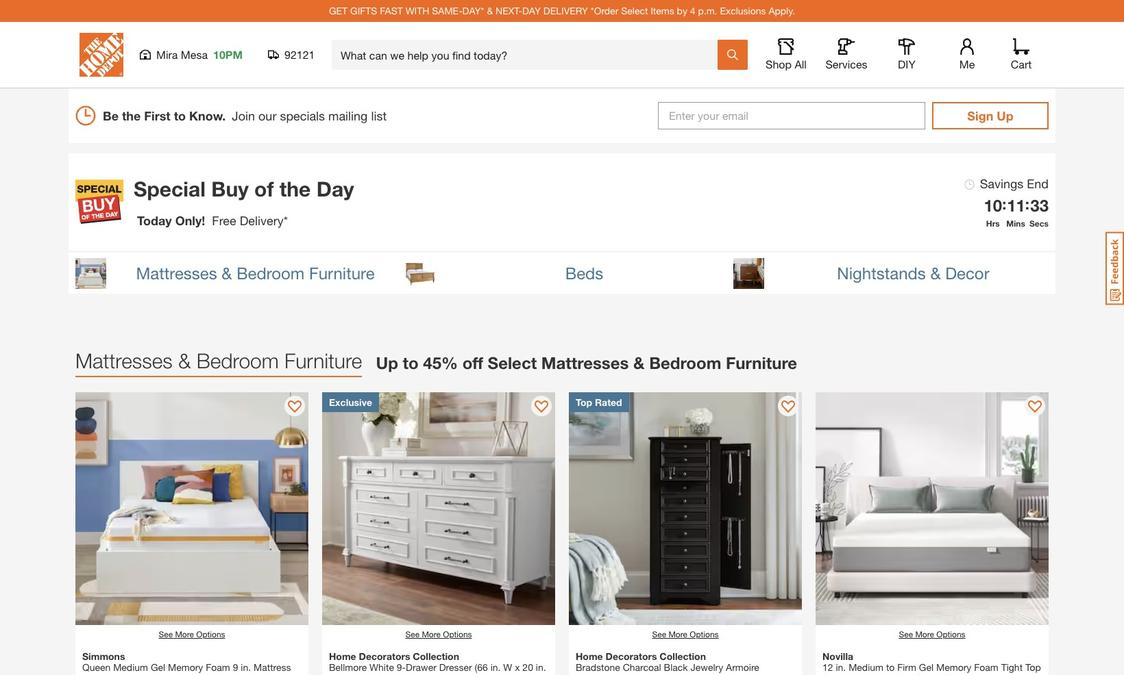 Task type: vqa. For each thing, say whether or not it's contained in the screenshot.
1st Shop Now link
no



Task type: describe. For each thing, give the bounding box(es) containing it.
45%
[[423, 354, 458, 373]]

12 in. medium to firm gel memory foam tight top queen mattress, oeko-tex standard 100 certification mattresses image
[[816, 393, 1049, 626]]

banner image image
[[75, 178, 123, 226]]

jewelry
[[691, 662, 723, 674]]

be the first to know. join our specials mailing list
[[103, 108, 387, 123]]

oeko-
[[896, 673, 927, 676]]

1 display image from the left
[[535, 401, 548, 415]]

white
[[370, 662, 394, 674]]

1 horizontal spatial x
[[515, 662, 520, 674]]

bradstone charcoal black jewelry armoire image
[[569, 393, 802, 626]]

decor
[[945, 264, 990, 283]]

all
[[795, 58, 807, 71]]

decorators for charcoal
[[606, 651, 657, 663]]

92121
[[284, 48, 315, 61]]

furniture inside mattresses & bedroom furniture button
[[309, 264, 375, 283]]

with
[[406, 5, 429, 16]]

2 see more options from the left
[[405, 630, 472, 640]]

2 in. from the left
[[491, 662, 501, 674]]

1 see more options link from the left
[[159, 629, 225, 642]]

simmons
[[82, 651, 125, 663]]

bedroom inside button
[[237, 264, 305, 283]]

in. inside the simmons queen medium gel memory foam 9 in. mattress
[[241, 662, 251, 674]]

mattress,
[[854, 673, 894, 676]]

1 : from the left
[[1002, 195, 1007, 213]]

top rated
[[576, 397, 622, 409]]

bellmore white 9-drawer dresser (66 in. w x 20 in. d x 35.75 h) image
[[322, 393, 555, 626]]

20
[[523, 662, 533, 674]]

home for bellmore white 9-drawer dresser (66 in. w x 20 in. d x 35.75 h)
[[329, 651, 356, 663]]

3 in. from the left
[[536, 662, 546, 674]]

12
[[823, 662, 833, 674]]

exclusions
[[720, 5, 766, 16]]

bellmore
[[329, 662, 367, 674]]

1 see from the left
[[159, 630, 173, 640]]

0 horizontal spatial top
[[576, 397, 592, 409]]

10pm
[[213, 48, 243, 61]]

savings
[[980, 176, 1024, 191]]

memory inside novilla 12 in. medium to firm gel memory foam tight top queen mattress, oeko-tex standard 10
[[936, 662, 972, 674]]

0 horizontal spatial select
[[488, 354, 537, 373]]

2 display image from the left
[[781, 401, 795, 415]]

0 vertical spatial to
[[174, 108, 186, 123]]

feedback link image
[[1106, 232, 1124, 306]]

clock grey image
[[964, 180, 975, 190]]

dresser
[[439, 662, 472, 674]]

only!
[[175, 213, 205, 228]]

2 see more options link from the left
[[405, 629, 472, 642]]

1 see more options from the left
[[159, 630, 225, 640]]

4
[[690, 5, 696, 16]]

queen inside the simmons queen medium gel memory foam 9 in. mattress
[[82, 662, 111, 674]]

2 more from the left
[[422, 630, 441, 640]]

by
[[677, 5, 688, 16]]

charcoal
[[623, 662, 661, 674]]

10
[[984, 196, 1002, 215]]

foam inside novilla 12 in. medium to firm gel memory foam tight top queen mattress, oeko-tex standard 10
[[974, 662, 999, 674]]

nightstands & decor image
[[734, 258, 764, 289]]

2 display image from the left
[[1028, 401, 1042, 415]]

savings end
[[977, 176, 1049, 191]]

sign up
[[967, 108, 1014, 123]]

novilla
[[823, 651, 854, 663]]

p.m.
[[698, 5, 717, 16]]

collection for jewelry
[[660, 651, 706, 663]]

up
[[376, 354, 398, 373]]

shop
[[766, 58, 792, 71]]

decorators for white
[[359, 651, 410, 663]]

end
[[1027, 176, 1049, 191]]

diy
[[898, 58, 916, 71]]

rated
[[595, 397, 622, 409]]

standard
[[947, 673, 986, 676]]

fast
[[380, 5, 403, 16]]

mattresses & bedroom furniture inside button
[[136, 264, 375, 283]]

nightstands & decor
[[837, 264, 990, 283]]

nightstands
[[837, 264, 926, 283]]

mattress
[[254, 662, 291, 674]]

options for 1st see more options link from the right
[[937, 630, 966, 640]]

options for 2nd see more options link from right
[[690, 630, 719, 640]]

& inside nightstands & decor button
[[931, 264, 941, 283]]

medium inside novilla 12 in. medium to firm gel memory foam tight top queen mattress, oeko-tex standard 10
[[849, 662, 884, 674]]

4 see from the left
[[899, 630, 913, 640]]

know.
[[189, 108, 226, 123]]

1 horizontal spatial to
[[403, 354, 419, 373]]

me button
[[945, 38, 989, 71]]

medium inside the simmons queen medium gel memory foam 9 in. mattress
[[113, 662, 148, 674]]

mesa
[[181, 48, 208, 61]]

What can we help you find today? search field
[[341, 40, 717, 69]]

beds image
[[404, 258, 435, 289]]

diy button
[[885, 38, 929, 71]]

delivery
[[544, 5, 588, 16]]

tight
[[1001, 662, 1023, 674]]

mattresses & bedroom furniture image
[[75, 258, 106, 289]]

2 : from the left
[[1025, 195, 1030, 213]]

simmons queen medium gel memory foam 9 in. mattress
[[82, 651, 291, 674]]

free delivery*
[[212, 213, 288, 228]]

services button
[[825, 38, 869, 71]]

queen inside novilla 12 in. medium to firm gel memory foam tight top queen mattress, oeko-tex standard 10
[[823, 673, 851, 676]]

black
[[664, 662, 688, 674]]

off
[[463, 354, 483, 373]]

gifts
[[350, 5, 377, 16]]

tex
[[927, 673, 944, 676]]

sign up button
[[932, 102, 1049, 130]]

shop all button
[[764, 38, 808, 71]]

drawer
[[406, 662, 437, 674]]

beds
[[565, 264, 603, 283]]

services
[[826, 58, 868, 71]]

beds button
[[398, 253, 727, 294]]



Task type: locate. For each thing, give the bounding box(es) containing it.
0 horizontal spatial display image
[[535, 401, 548, 415]]

collection inside "home decorators collection bradstone charcoal black jewelry armoire"
[[660, 651, 706, 663]]

2 vertical spatial to
[[886, 662, 895, 674]]

4 options from the left
[[937, 630, 966, 640]]

delivery*
[[240, 213, 288, 228]]

foam inside the simmons queen medium gel memory foam 9 in. mattress
[[206, 662, 230, 674]]

: left 11
[[1002, 195, 1007, 213]]

memory left 9 at bottom left
[[168, 662, 203, 674]]

see more options up "home decorators collection bradstone charcoal black jewelry armoire"
[[652, 630, 719, 640]]

in. right 20
[[536, 662, 546, 674]]

1 horizontal spatial memory
[[936, 662, 972, 674]]

display image
[[535, 401, 548, 415], [1028, 401, 1042, 415]]

day
[[522, 5, 541, 16]]

0 horizontal spatial medium
[[113, 662, 148, 674]]

2 gel from the left
[[919, 662, 934, 674]]

apply.
[[769, 5, 795, 16]]

mira
[[156, 48, 178, 61]]

options for first see more options link from left
[[196, 630, 225, 640]]

1 horizontal spatial foam
[[974, 662, 999, 674]]

same-
[[432, 5, 462, 16]]

options for 2nd see more options link
[[443, 630, 472, 640]]

collection for drawer
[[413, 651, 459, 663]]

see more options link up home decorators collection bellmore white 9-drawer dresser (66 in. w x 20 in. d x 35.75 h)
[[405, 629, 472, 642]]

0 horizontal spatial memory
[[168, 662, 203, 674]]

see more options up novilla 12 in. medium to firm gel memory foam tight top queen mattress, oeko-tex standard 10
[[899, 630, 966, 640]]

day*
[[462, 5, 484, 16]]

mailing
[[328, 108, 368, 123]]

0 horizontal spatial home
[[329, 651, 356, 663]]

9-
[[397, 662, 406, 674]]

collection
[[413, 651, 459, 663], [660, 651, 706, 663]]

see up drawer
[[405, 630, 420, 640]]

medium
[[113, 662, 148, 674], [849, 662, 884, 674]]

*order
[[591, 5, 619, 16]]

4 in. from the left
[[836, 662, 846, 674]]

secs
[[1030, 218, 1049, 229]]

2 horizontal spatial to
[[886, 662, 895, 674]]

3 see more options link from the left
[[652, 629, 719, 642]]

home inside "home decorators collection bradstone charcoal black jewelry armoire"
[[576, 651, 603, 663]]

decorators up h)
[[359, 651, 410, 663]]

home for bradstone charcoal black jewelry armoire
[[576, 651, 603, 663]]

in. right 9 at bottom left
[[241, 662, 251, 674]]

1 vertical spatial mattresses & bedroom furniture
[[75, 349, 362, 373]]

special
[[134, 177, 206, 202]]

9
[[233, 662, 238, 674]]

4 more from the left
[[915, 630, 934, 640]]

1 horizontal spatial collection
[[660, 651, 706, 663]]

1 horizontal spatial home
[[576, 651, 603, 663]]

2 decorators from the left
[[606, 651, 657, 663]]

1 more from the left
[[175, 630, 194, 640]]

0 vertical spatial the
[[122, 108, 141, 123]]

more up "home decorators collection bradstone charcoal black jewelry armoire"
[[669, 630, 688, 640]]

more
[[175, 630, 194, 640], [422, 630, 441, 640], [669, 630, 688, 640], [915, 630, 934, 640]]

items
[[651, 5, 674, 16]]

1 decorators from the left
[[359, 651, 410, 663]]

2 foam from the left
[[974, 662, 999, 674]]

see up "home decorators collection bradstone charcoal black jewelry armoire"
[[652, 630, 666, 640]]

see more options link up novilla 12 in. medium to firm gel memory foam tight top queen mattress, oeko-tex standard 10
[[899, 629, 966, 642]]

specials
[[280, 108, 325, 123]]

0 horizontal spatial x
[[338, 673, 343, 676]]

exclusive
[[329, 397, 372, 409]]

2 see from the left
[[405, 630, 420, 640]]

decorators inside home decorators collection bellmore white 9-drawer dresser (66 in. w x 20 in. d x 35.75 h)
[[359, 651, 410, 663]]

3 options from the left
[[690, 630, 719, 640]]

35.75
[[346, 673, 370, 676]]

4 see more options link from the left
[[899, 629, 966, 642]]

gel
[[151, 662, 165, 674], [919, 662, 934, 674]]

x
[[515, 662, 520, 674], [338, 673, 343, 676]]

1 memory from the left
[[168, 662, 203, 674]]

0 horizontal spatial display image
[[288, 401, 302, 415]]

3 see more options from the left
[[652, 630, 719, 640]]

1 display image from the left
[[288, 401, 302, 415]]

our
[[258, 108, 277, 123]]

day
[[316, 177, 354, 202]]

memory inside the simmons queen medium gel memory foam 9 in. mattress
[[168, 662, 203, 674]]

gel inside the simmons queen medium gel memory foam 9 in. mattress
[[151, 662, 165, 674]]

0 vertical spatial top
[[576, 397, 592, 409]]

2 home from the left
[[576, 651, 603, 663]]

buy
[[211, 177, 249, 202]]

join
[[232, 108, 255, 123]]

0 horizontal spatial to
[[174, 108, 186, 123]]

4 see more options from the left
[[899, 630, 966, 640]]

queen
[[82, 662, 111, 674], [823, 673, 851, 676]]

next-
[[496, 5, 522, 16]]

select left the 'items'
[[621, 5, 648, 16]]

in. left w
[[491, 662, 501, 674]]

furniture
[[309, 264, 375, 283], [285, 349, 362, 373], [726, 354, 797, 373]]

1 gel from the left
[[151, 662, 165, 674]]

mins
[[1007, 218, 1025, 229]]

today only!
[[137, 213, 205, 228]]

collection right 9-
[[413, 651, 459, 663]]

home decorators collection bellmore white 9-drawer dresser (66 in. w x 20 in. d x 35.75 h)
[[329, 651, 546, 676]]

1 horizontal spatial decorators
[[606, 651, 657, 663]]

decorators
[[359, 651, 410, 663], [606, 651, 657, 663]]

2 options from the left
[[443, 630, 472, 640]]

&
[[487, 5, 493, 16], [222, 264, 232, 283], [931, 264, 941, 283], [178, 349, 191, 373], [633, 354, 645, 373]]

1 collection from the left
[[413, 651, 459, 663]]

armoire
[[726, 662, 759, 674]]

today
[[137, 213, 172, 228]]

x right w
[[515, 662, 520, 674]]

(66
[[475, 662, 488, 674]]

see more options up home decorators collection bellmore white 9-drawer dresser (66 in. w x 20 in. d x 35.75 h)
[[405, 630, 472, 640]]

1 home from the left
[[329, 651, 356, 663]]

1 horizontal spatial gel
[[919, 662, 934, 674]]

mattresses & bedroom furniture button
[[69, 253, 398, 294]]

92121 button
[[268, 48, 315, 62]]

foam left tight
[[974, 662, 999, 674]]

in.
[[241, 662, 251, 674], [491, 662, 501, 674], [536, 662, 546, 674], [836, 662, 846, 674]]

see up firm
[[899, 630, 913, 640]]

to inside novilla 12 in. medium to firm gel memory foam tight top queen mattress, oeko-tex standard 10
[[886, 662, 895, 674]]

memory right oeko- on the right of page
[[936, 662, 972, 674]]

hrs
[[986, 218, 1000, 229]]

top right tight
[[1025, 662, 1041, 674]]

x right d
[[338, 673, 343, 676]]

2 medium from the left
[[849, 662, 884, 674]]

3 more from the left
[[669, 630, 688, 640]]

top inside novilla 12 in. medium to firm gel memory foam tight top queen mattress, oeko-tex standard 10
[[1025, 662, 1041, 674]]

of
[[254, 177, 274, 202]]

mattresses
[[136, 264, 217, 283], [75, 349, 173, 373], [541, 354, 629, 373]]

options up jewelry
[[690, 630, 719, 640]]

queen medium gel memory foam 9 in. mattress image
[[75, 393, 308, 626]]

bradstone
[[576, 662, 620, 674]]

the right of
[[280, 177, 311, 202]]

mattresses & bedroom furniture
[[136, 264, 375, 283], [75, 349, 362, 373]]

1 horizontal spatial display image
[[781, 401, 795, 415]]

in. right 12
[[836, 662, 846, 674]]

home decorators collection bradstone charcoal black jewelry armoire
[[576, 651, 759, 674]]

to right up
[[403, 354, 419, 373]]

to left firm
[[886, 662, 895, 674]]

home left the charcoal
[[576, 651, 603, 663]]

& inside mattresses & bedroom furniture button
[[222, 264, 232, 283]]

0 horizontal spatial gel
[[151, 662, 165, 674]]

1 horizontal spatial the
[[280, 177, 311, 202]]

see
[[159, 630, 173, 640], [405, 630, 420, 640], [652, 630, 666, 640], [899, 630, 913, 640]]

collection inside home decorators collection bellmore white 9-drawer dresser (66 in. w x 20 in. d x 35.75 h)
[[413, 651, 459, 663]]

in. inside novilla 12 in. medium to firm gel memory foam tight top queen mattress, oeko-tex standard 10
[[836, 662, 846, 674]]

1 options from the left
[[196, 630, 225, 640]]

1 horizontal spatial display image
[[1028, 401, 1042, 415]]

33
[[1031, 196, 1049, 215]]

home inside home decorators collection bellmore white 9-drawer dresser (66 in. w x 20 in. d x 35.75 h)
[[329, 651, 356, 663]]

0 horizontal spatial queen
[[82, 662, 111, 674]]

h)
[[373, 673, 382, 676]]

1 foam from the left
[[206, 662, 230, 674]]

decorators left black
[[606, 651, 657, 663]]

1 horizontal spatial select
[[621, 5, 648, 16]]

1 vertical spatial the
[[280, 177, 311, 202]]

1 medium from the left
[[113, 662, 148, 674]]

decorators inside "home decorators collection bradstone charcoal black jewelry armoire"
[[606, 651, 657, 663]]

collection left armoire at bottom right
[[660, 651, 706, 663]]

:
[[1002, 195, 1007, 213], [1025, 195, 1030, 213]]

gel right simmons
[[151, 662, 165, 674]]

options up the simmons queen medium gel memory foam 9 in. mattress
[[196, 630, 225, 640]]

10 hrs : 11 mins : 33 secs
[[984, 195, 1049, 229]]

1 in. from the left
[[241, 662, 251, 674]]

to right first
[[174, 108, 186, 123]]

top left rated
[[576, 397, 592, 409]]

2 collection from the left
[[660, 651, 706, 663]]

see more options link
[[159, 629, 225, 642], [405, 629, 472, 642], [652, 629, 719, 642], [899, 629, 966, 642]]

see more options link up the simmons queen medium gel memory foam 9 in. mattress
[[159, 629, 225, 642]]

options up novilla 12 in. medium to firm gel memory foam tight top queen mattress, oeko-tex standard 10
[[937, 630, 966, 640]]

gel inside novilla 12 in. medium to firm gel memory foam tight top queen mattress, oeko-tex standard 10
[[919, 662, 934, 674]]

0 horizontal spatial foam
[[206, 662, 230, 674]]

1 horizontal spatial medium
[[849, 662, 884, 674]]

more up the simmons queen medium gel memory foam 9 in. mattress
[[175, 630, 194, 640]]

2 memory from the left
[[936, 662, 972, 674]]

up to 45% off select mattresses & bedroom furniture
[[376, 354, 797, 373]]

0 horizontal spatial decorators
[[359, 651, 410, 663]]

see more options up the simmons queen medium gel memory foam 9 in. mattress
[[159, 630, 225, 640]]

home up d
[[329, 651, 356, 663]]

3 see from the left
[[652, 630, 666, 640]]

options
[[196, 630, 225, 640], [443, 630, 472, 640], [690, 630, 719, 640], [937, 630, 966, 640]]

novilla 12 in. medium to firm gel memory foam tight top queen mattress, oeko-tex standard 10
[[823, 651, 1041, 676]]

1 vertical spatial top
[[1025, 662, 1041, 674]]

see up the simmons queen medium gel memory foam 9 in. mattress
[[159, 630, 173, 640]]

mira mesa 10pm
[[156, 48, 243, 61]]

bedroom
[[237, 264, 305, 283], [197, 349, 279, 373], [649, 354, 721, 373]]

0 vertical spatial mattresses & bedroom furniture
[[136, 264, 375, 283]]

more up novilla 12 in. medium to firm gel memory foam tight top queen mattress, oeko-tex standard 10
[[915, 630, 934, 640]]

0 horizontal spatial :
[[1002, 195, 1007, 213]]

display image
[[288, 401, 302, 415], [781, 401, 795, 415]]

w
[[503, 662, 512, 674]]

free
[[212, 213, 236, 228]]

1 horizontal spatial top
[[1025, 662, 1041, 674]]

mattresses inside button
[[136, 264, 217, 283]]

options up dresser
[[443, 630, 472, 640]]

Enter your email text field
[[658, 102, 925, 130]]

firm
[[897, 662, 917, 674]]

more up home decorators collection bellmore white 9-drawer dresser (66 in. w x 20 in. d x 35.75 h)
[[422, 630, 441, 640]]

select right off
[[488, 354, 537, 373]]

gel right firm
[[919, 662, 934, 674]]

0 horizontal spatial collection
[[413, 651, 459, 663]]

see more options link up "home decorators collection bradstone charcoal black jewelry armoire"
[[652, 629, 719, 642]]

memory
[[168, 662, 203, 674], [936, 662, 972, 674]]

the home depot logo image
[[80, 33, 123, 77]]

d
[[329, 673, 336, 676]]

get gifts fast with same-day* & next-day delivery *order select items by 4 p.m. exclusions apply.
[[329, 5, 795, 16]]

0 vertical spatial select
[[621, 5, 648, 16]]

cart
[[1011, 58, 1032, 71]]

cart link
[[1006, 38, 1037, 71]]

1 horizontal spatial queen
[[823, 673, 851, 676]]

1 vertical spatial to
[[403, 354, 419, 373]]

0 horizontal spatial the
[[122, 108, 141, 123]]

list
[[371, 108, 387, 123]]

the right be
[[122, 108, 141, 123]]

: left 33
[[1025, 195, 1030, 213]]

shop all
[[766, 58, 807, 71]]

home
[[329, 651, 356, 663], [576, 651, 603, 663]]

foam left 9 at bottom left
[[206, 662, 230, 674]]

11
[[1007, 196, 1025, 215]]

1 horizontal spatial :
[[1025, 195, 1030, 213]]

1 vertical spatial select
[[488, 354, 537, 373]]

first
[[144, 108, 170, 123]]

be
[[103, 108, 119, 123]]



